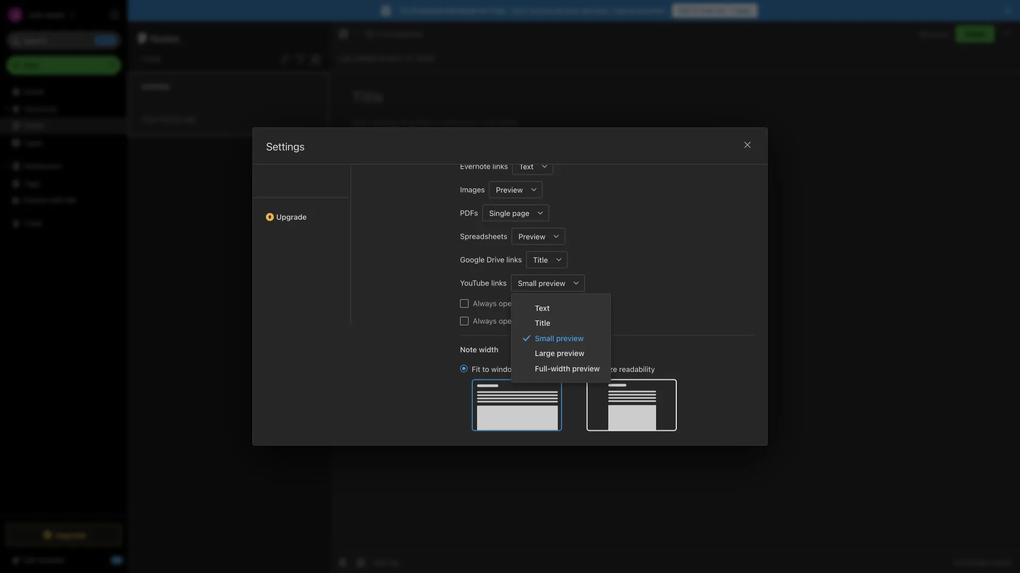 Task type: locate. For each thing, give the bounding box(es) containing it.
title button
[[526, 251, 551, 268]]

1 always from the top
[[473, 299, 497, 308]]

nov
[[389, 54, 403, 63]]

1 vertical spatial title
[[535, 319, 550, 328]]

title down files on the bottom of the page
[[535, 319, 550, 328]]

2 open from the top
[[499, 317, 516, 325]]

width
[[479, 345, 499, 354], [551, 365, 570, 373]]

text
[[519, 162, 534, 171], [535, 304, 550, 313]]

open for always open external applications
[[499, 317, 516, 325]]

for left free:
[[478, 6, 488, 15]]

0 vertical spatial upgrade
[[276, 213, 307, 221]]

title
[[533, 255, 548, 264], [535, 319, 550, 328]]

note
[[460, 345, 477, 354]]

close image
[[741, 139, 754, 151]]

1 vertical spatial external
[[518, 317, 546, 325]]

small preview
[[518, 279, 565, 288], [535, 334, 584, 343]]

0 horizontal spatial evernote
[[412, 6, 444, 15]]

window
[[491, 365, 517, 374]]

free:
[[490, 6, 508, 15]]

single
[[489, 209, 510, 217]]

2 external from the top
[[518, 317, 546, 325]]

1 vertical spatial upgrade
[[55, 531, 86, 540]]

saved
[[993, 559, 1012, 567]]

across
[[530, 6, 553, 15]]

preview
[[539, 279, 565, 288], [556, 334, 584, 343], [557, 349, 584, 358], [572, 365, 600, 373]]

small preview button
[[511, 275, 568, 292]]

me
[[66, 196, 77, 205]]

upgrade
[[276, 213, 307, 221], [55, 531, 86, 540]]

home link
[[0, 83, 128, 100]]

0 vertical spatial links
[[493, 162, 508, 171]]

0 vertical spatial width
[[479, 345, 499, 354]]

1 vertical spatial width
[[551, 365, 570, 373]]

1 horizontal spatial notes
[[150, 32, 180, 44]]

1 vertical spatial preview
[[519, 232, 546, 241]]

home
[[23, 87, 44, 96]]

1 vertical spatial small
[[535, 334, 554, 343]]

1 horizontal spatial text
[[535, 304, 550, 313]]

external for applications
[[518, 317, 546, 325]]

for
[[478, 6, 488, 15], [716, 6, 726, 15]]

tree containing home
[[0, 83, 128, 515]]

spreadsheets
[[460, 232, 507, 241]]

preview
[[496, 185, 523, 194], [519, 232, 546, 241]]

with
[[50, 196, 64, 205]]

external up always open external applications
[[518, 299, 546, 308]]

evernote right try
[[412, 6, 444, 15]]

1 external from the top
[[518, 299, 546, 308]]

2 vertical spatial links
[[491, 279, 507, 288]]

small up the large
[[535, 334, 554, 343]]

2023
[[416, 54, 434, 63]]

2 for from the left
[[716, 6, 726, 15]]

shared with me
[[23, 196, 77, 205]]

your
[[565, 6, 580, 15]]

0 vertical spatial preview button
[[489, 181, 526, 198]]

1 vertical spatial always
[[473, 317, 497, 325]]

small preview down title button
[[518, 279, 565, 288]]

only you
[[919, 30, 947, 38]]

1 horizontal spatial settings
[[266, 140, 305, 153]]

1 open from the top
[[499, 299, 516, 308]]

images
[[460, 185, 485, 194]]

width inside dropdown list menu
[[551, 365, 570, 373]]

preview inside full-width preview link
[[572, 365, 600, 373]]

new
[[23, 61, 39, 70]]

0 horizontal spatial width
[[479, 345, 499, 354]]

text inside text button
[[519, 162, 534, 171]]

preview up single page
[[496, 185, 523, 194]]

small preview up large preview at the bottom of the page
[[535, 334, 584, 343]]

preview up files on the bottom of the page
[[539, 279, 565, 288]]

text link
[[512, 301, 611, 316]]

0 horizontal spatial for
[[478, 6, 488, 15]]

option group
[[460, 364, 677, 432]]

preview for images
[[496, 185, 523, 194]]

0 vertical spatial open
[[499, 299, 516, 308]]

0 vertical spatial upgrade button
[[253, 197, 351, 226]]

1 vertical spatial preview button
[[512, 228, 548, 245]]

width down "large preview" link
[[551, 365, 570, 373]]

links for evernote links
[[493, 162, 508, 171]]

Optimize readability radio
[[575, 365, 582, 373]]

Search text field
[[14, 31, 114, 50]]

applications
[[548, 317, 589, 325]]

1 vertical spatial notes
[[23, 121, 44, 130]]

add a reminder image
[[336, 557, 349, 570]]

0 vertical spatial small
[[518, 279, 537, 288]]

0 vertical spatial always
[[473, 299, 497, 308]]

settings
[[134, 11, 161, 19], [266, 140, 305, 153]]

for inside button
[[716, 6, 726, 15]]

1 horizontal spatial evernote
[[460, 162, 491, 171]]

0 horizontal spatial settings
[[134, 11, 161, 19]]

preview up "large preview" link
[[556, 334, 584, 343]]

evernote
[[412, 6, 444, 15], [460, 162, 491, 171]]

1 horizontal spatial for
[[716, 6, 726, 15]]

get it free for 7 days button
[[672, 4, 758, 18]]

0 horizontal spatial notes
[[23, 121, 44, 130]]

links
[[493, 162, 508, 171], [507, 255, 522, 264], [491, 279, 507, 288]]

preview button up single page button in the top of the page
[[489, 181, 526, 198]]

open
[[499, 299, 516, 308], [499, 317, 516, 325]]

preview inside the "small preview" link
[[556, 334, 584, 343]]

notes up the 'note'
[[150, 32, 180, 44]]

for left 7
[[716, 6, 726, 15]]

0 vertical spatial small preview
[[518, 279, 565, 288]]

1 vertical spatial settings
[[266, 140, 305, 153]]

try evernote personal for free: sync across all your devices. cancel anytime.
[[399, 6, 667, 15]]

preview up full-width preview
[[557, 349, 584, 358]]

all changes saved
[[954, 559, 1012, 567]]

1 for from the left
[[478, 6, 488, 15]]

a few minutes ago
[[141, 116, 196, 123]]

always for always open external files
[[473, 299, 497, 308]]

fit
[[472, 365, 480, 374]]

1 vertical spatial text
[[535, 304, 550, 313]]

notes
[[150, 32, 180, 44], [23, 121, 44, 130]]

always for always open external applications
[[473, 317, 497, 325]]

preview button up title button
[[512, 228, 548, 245]]

preview down "large preview" link
[[572, 365, 600, 373]]

text up always open external applications
[[535, 304, 550, 313]]

links right drive
[[507, 255, 522, 264]]

text up preview field
[[519, 162, 534, 171]]

1 vertical spatial small preview
[[535, 334, 584, 343]]

open up always open external applications
[[499, 299, 516, 308]]

untitled
[[141, 82, 169, 91]]

external
[[518, 299, 546, 308], [518, 317, 546, 325]]

links left text button
[[493, 162, 508, 171]]

0 vertical spatial external
[[518, 299, 546, 308]]

evernote up images
[[460, 162, 491, 171]]

preview for spreadsheets
[[519, 232, 546, 241]]

settings image
[[108, 9, 121, 21]]

always right always open external files checkbox
[[473, 299, 497, 308]]

always right always open external applications checkbox
[[473, 317, 497, 325]]

get
[[679, 6, 691, 15]]

Fit to window radio
[[460, 365, 468, 373]]

2 always from the top
[[473, 317, 497, 325]]

devices.
[[582, 6, 610, 15]]

you
[[936, 30, 947, 38]]

0 vertical spatial text
[[519, 162, 534, 171]]

notes up tasks
[[23, 121, 44, 130]]

always open external files
[[473, 299, 562, 308]]

title up small preview button
[[533, 255, 548, 264]]

preview inside choose default view option for spreadsheets field
[[519, 232, 546, 241]]

7
[[728, 6, 733, 15]]

upgrade for left upgrade popup button
[[55, 531, 86, 540]]

external down 'always open external files'
[[518, 317, 546, 325]]

tree
[[0, 83, 128, 515]]

open down 'always open external files'
[[499, 317, 516, 325]]

preview up title button
[[519, 232, 546, 241]]

0 horizontal spatial upgrade
[[55, 531, 86, 540]]

note
[[146, 54, 161, 63]]

1 vertical spatial upgrade button
[[6, 525, 121, 546]]

all
[[555, 6, 563, 15]]

it
[[693, 6, 698, 15]]

0 vertical spatial title
[[533, 255, 548, 264]]

notebooks link
[[0, 158, 127, 175]]

1 horizontal spatial upgrade
[[276, 213, 307, 221]]

small up 'always open external files'
[[518, 279, 537, 288]]

anytime.
[[638, 6, 667, 15]]

Choose default view option for PDFs field
[[482, 205, 549, 222]]

single page
[[489, 209, 530, 217]]

0 horizontal spatial text
[[519, 162, 534, 171]]

full-width preview
[[535, 365, 600, 373]]

0 vertical spatial settings
[[134, 11, 161, 19]]

preview button for images
[[489, 181, 526, 198]]

0 vertical spatial preview
[[496, 185, 523, 194]]

tab list
[[365, 54, 452, 324]]

width up to
[[479, 345, 499, 354]]

1 vertical spatial open
[[499, 317, 516, 325]]

preview button
[[489, 181, 526, 198], [512, 228, 548, 245]]

text button
[[512, 158, 536, 175]]

single page button
[[482, 205, 532, 222]]

preview inside field
[[496, 185, 523, 194]]

open for always open external files
[[499, 299, 516, 308]]

youtube
[[460, 279, 489, 288]]

1 horizontal spatial width
[[551, 365, 570, 373]]

all
[[954, 559, 962, 567]]

links down drive
[[491, 279, 507, 288]]

1 horizontal spatial upgrade button
[[253, 197, 351, 226]]

first
[[376, 30, 390, 38]]

settings inside tooltip
[[134, 11, 161, 19]]

external for files
[[518, 299, 546, 308]]

fit to window
[[472, 365, 517, 374]]

None search field
[[14, 31, 114, 50]]

on
[[379, 54, 387, 63]]



Task type: describe. For each thing, give the bounding box(es) containing it.
minutes
[[159, 116, 183, 123]]

1 note
[[140, 54, 161, 63]]

new button
[[6, 56, 121, 75]]

title inside dropdown list menu
[[535, 319, 550, 328]]

always open external applications
[[473, 317, 589, 325]]

shared with me link
[[0, 192, 127, 209]]

small inside button
[[518, 279, 537, 288]]

first notebook
[[376, 30, 423, 38]]

Always open external files checkbox
[[460, 299, 469, 308]]

shortcuts button
[[0, 100, 127, 117]]

only
[[919, 30, 934, 38]]

optimize
[[587, 365, 617, 374]]

preview inside "large preview" link
[[557, 349, 584, 358]]

shared
[[23, 196, 48, 205]]

full-width preview link
[[512, 361, 611, 377]]

to
[[482, 365, 489, 374]]

days
[[735, 6, 751, 15]]

evernote links
[[460, 162, 508, 171]]

large
[[535, 349, 555, 358]]

google drive links
[[460, 255, 522, 264]]

few
[[147, 116, 157, 123]]

notes link
[[0, 117, 127, 134]]

1 vertical spatial links
[[507, 255, 522, 264]]

cancel
[[612, 6, 636, 15]]

option group containing fit to window
[[460, 364, 677, 432]]

notebooks
[[24, 162, 61, 171]]

upgrade for the top upgrade popup button
[[276, 213, 307, 221]]

share
[[965, 29, 986, 38]]

text inside text link
[[535, 304, 550, 313]]

files
[[548, 299, 562, 308]]

Note Editor text field
[[330, 72, 1020, 552]]

optimize readability
[[587, 365, 655, 374]]

edited
[[355, 54, 377, 63]]

preview button for spreadsheets
[[512, 228, 548, 245]]

try
[[399, 6, 410, 15]]

get it free for 7 days
[[679, 6, 751, 15]]

trash
[[23, 219, 42, 228]]

google
[[460, 255, 485, 264]]

title inside button
[[533, 255, 548, 264]]

1
[[140, 54, 144, 63]]

links for youtube links
[[491, 279, 507, 288]]

note width
[[460, 345, 499, 354]]

width for note
[[479, 345, 499, 354]]

pdfs
[[460, 209, 478, 217]]

trash link
[[0, 215, 127, 232]]

add tag image
[[354, 557, 367, 570]]

Choose default view option for YouTube links field
[[511, 275, 585, 292]]

full-
[[535, 365, 551, 373]]

changes
[[964, 559, 991, 567]]

expand note image
[[337, 28, 350, 40]]

large preview
[[535, 349, 584, 358]]

free
[[700, 6, 714, 15]]

1 vertical spatial evernote
[[460, 162, 491, 171]]

Choose default view option for Google Drive links field
[[526, 251, 568, 268]]

title link
[[512, 316, 611, 331]]

0 vertical spatial evernote
[[412, 6, 444, 15]]

settings tooltip
[[118, 4, 170, 25]]

drive
[[487, 255, 505, 264]]

a
[[141, 116, 145, 123]]

Always open external applications checkbox
[[460, 317, 469, 325]]

0 vertical spatial notes
[[150, 32, 180, 44]]

small preview inside dropdown list menu
[[535, 334, 584, 343]]

notebook
[[392, 30, 423, 38]]

last
[[339, 54, 353, 63]]

sync
[[511, 6, 528, 15]]

17,
[[405, 54, 414, 63]]

width for full-
[[551, 365, 570, 373]]

tasks button
[[0, 134, 127, 151]]

preview inside small preview button
[[539, 279, 565, 288]]

Choose default view option for Evernote links field
[[512, 158, 553, 175]]

expand notebooks image
[[3, 162, 11, 171]]

personal
[[446, 6, 476, 15]]

large preview link
[[512, 346, 611, 361]]

tasks
[[23, 139, 43, 147]]

Choose default view option for Images field
[[489, 181, 543, 198]]

small preview link
[[512, 331, 611, 346]]

for for free:
[[478, 6, 488, 15]]

youtube links
[[460, 279, 507, 288]]

shortcuts
[[24, 105, 57, 113]]

readability
[[619, 365, 655, 374]]

tags
[[24, 179, 40, 188]]

note window element
[[330, 21, 1020, 574]]

dropdown list menu
[[512, 301, 611, 377]]

small inside dropdown list menu
[[535, 334, 554, 343]]

page
[[512, 209, 530, 217]]

tags button
[[0, 175, 127, 192]]

last edited on nov 17, 2023
[[339, 54, 434, 63]]

Choose default view option for Spreadsheets field
[[512, 228, 565, 245]]

0 horizontal spatial upgrade button
[[6, 525, 121, 546]]

ago
[[185, 116, 196, 123]]

for for 7
[[716, 6, 726, 15]]

small preview inside button
[[518, 279, 565, 288]]

share button
[[956, 26, 995, 43]]

first notebook button
[[362, 27, 427, 41]]



Task type: vqa. For each thing, say whether or not it's contained in the screenshot.


